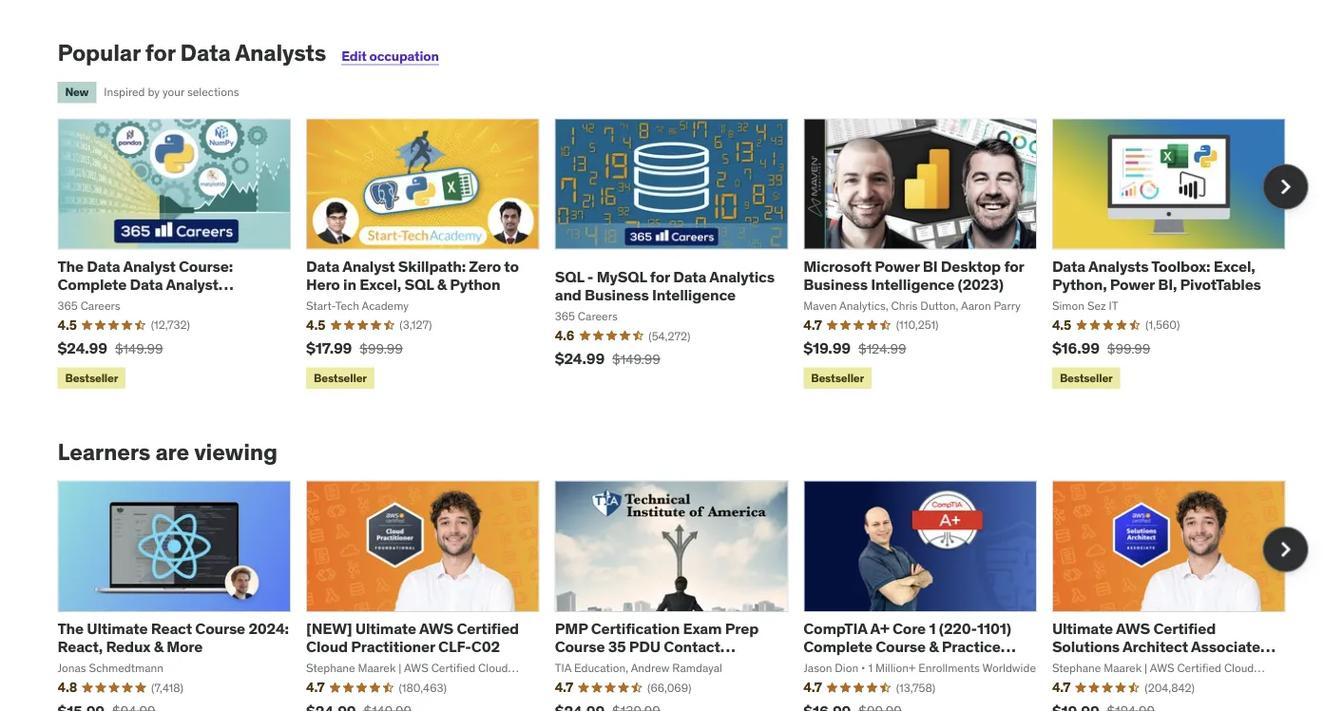Task type: describe. For each thing, give the bounding box(es) containing it.
analytics
[[710, 267, 775, 286]]

viewing
[[194, 437, 278, 466]]

python,
[[1053, 275, 1108, 294]]

analyst inside data analyst skillpath: zero to hero in excel, sql & python
[[343, 256, 395, 276]]

solutions
[[1053, 637, 1120, 657]]

0 vertical spatial analysts
[[235, 38, 326, 67]]

business inside microsoft power bi desktop for business intelligence (2023)
[[804, 275, 868, 294]]

sql inside the sql - mysql for data analytics and business intelligence
[[555, 267, 584, 286]]

more
[[167, 637, 203, 657]]

ultimate for react,
[[87, 619, 148, 638]]

bi
[[923, 256, 938, 276]]

ultimate inside ultimate aws certified solutions architect associate saa-c03
[[1053, 619, 1114, 638]]

c03
[[1089, 655, 1117, 675]]

1
[[930, 619, 936, 638]]

the for the data analyst course: complete data analyst bootcamp
[[58, 256, 84, 276]]

react
[[151, 619, 192, 638]]

data inside the sql - mysql for data analytics and business intelligence
[[674, 267, 707, 286]]

certification
[[591, 619, 680, 638]]

selections
[[187, 85, 239, 100]]

edit occupation
[[342, 47, 439, 64]]

[new]
[[306, 619, 352, 638]]

pmp certification exam prep course 35 pdu contact hours/pdu link
[[555, 619, 759, 675]]

-
[[588, 267, 594, 286]]

popular
[[58, 38, 140, 67]]

complete inside comptia a+ core 1 (220-1101) complete course & practice exam
[[804, 637, 873, 657]]

data left course:
[[130, 275, 163, 294]]

are
[[155, 437, 189, 466]]

practitioner
[[351, 637, 435, 657]]

certified inside ultimate aws certified solutions architect associate saa-c03
[[1154, 619, 1217, 638]]

edit occupation button
[[342, 47, 439, 64]]

pdu
[[629, 637, 661, 657]]

occupation
[[370, 47, 439, 64]]

pmp certification exam prep course 35 pdu contact hours/pdu
[[555, 619, 759, 675]]

certified inside [new] ultimate aws certified cloud practitioner clf-c02
[[457, 619, 519, 638]]

clf-
[[439, 637, 472, 657]]

aws inside ultimate aws certified solutions architect associate saa-c03
[[1117, 619, 1151, 638]]

sql inside data analyst skillpath: zero to hero in excel, sql & python
[[405, 275, 434, 294]]

hours/pdu
[[555, 655, 637, 675]]

c02
[[472, 637, 500, 657]]

excel, inside data analyst skillpath: zero to hero in excel, sql & python
[[360, 275, 401, 294]]

by
[[148, 85, 160, 100]]

cloud
[[306, 637, 348, 657]]

zero
[[469, 256, 501, 276]]

course inside the ultimate react course 2024: react, redux & more
[[195, 619, 245, 638]]

your
[[163, 85, 185, 100]]

the ultimate react course 2024: react, redux & more link
[[58, 619, 289, 657]]

the data analyst course: complete data analyst bootcamp link
[[58, 256, 234, 312]]

popular for data analysts
[[58, 38, 326, 67]]

sql - mysql for data analytics and business intelligence
[[555, 267, 775, 305]]

pivottables
[[1181, 275, 1262, 294]]

next image
[[1271, 172, 1302, 202]]

microsoft power bi desktop for business intelligence (2023)
[[804, 256, 1025, 294]]

toolbox:
[[1152, 256, 1211, 276]]

react,
[[58, 637, 103, 657]]

& inside the ultimate react course 2024: react, redux & more
[[154, 637, 163, 657]]

& inside data analyst skillpath: zero to hero in excel, sql & python
[[437, 275, 447, 294]]

(220-
[[939, 619, 978, 638]]

comptia
[[804, 619, 868, 638]]

associate
[[1192, 637, 1261, 657]]

data up "selections"
[[180, 38, 231, 67]]



Task type: locate. For each thing, give the bounding box(es) containing it.
redux
[[106, 637, 151, 657]]

1 vertical spatial carousel element
[[58, 481, 1309, 711]]

1 aws from the left
[[419, 619, 454, 638]]

analysts
[[235, 38, 326, 67], [1089, 256, 1149, 276]]

ultimate aws certified solutions architect associate saa-c03
[[1053, 619, 1261, 675]]

exam inside comptia a+ core 1 (220-1101) complete course & practice exam
[[804, 655, 843, 675]]

1 the from the top
[[58, 256, 84, 276]]

0 vertical spatial exam
[[683, 619, 722, 638]]

intelligence inside microsoft power bi desktop for business intelligence (2023)
[[871, 275, 955, 294]]

(2023)
[[958, 275, 1004, 294]]

aws left c02
[[419, 619, 454, 638]]

course left the 1
[[876, 637, 926, 657]]

certified
[[457, 619, 519, 638], [1154, 619, 1217, 638]]

exam inside pmp certification exam prep course 35 pdu contact hours/pdu
[[683, 619, 722, 638]]

2 horizontal spatial &
[[929, 637, 939, 657]]

microsoft power bi desktop for business intelligence (2023) link
[[804, 256, 1025, 294]]

exam left prep in the bottom of the page
[[683, 619, 722, 638]]

course inside pmp certification exam prep course 35 pdu contact hours/pdu
[[555, 637, 605, 657]]

power
[[875, 256, 920, 276], [1111, 275, 1155, 294]]

1 horizontal spatial business
[[804, 275, 868, 294]]

0 horizontal spatial complete
[[58, 275, 127, 294]]

prep
[[725, 619, 759, 638]]

1 horizontal spatial complete
[[804, 637, 873, 657]]

35
[[608, 637, 626, 657]]

a+
[[871, 619, 890, 638]]

[new] ultimate aws certified cloud practitioner clf-c02 link
[[306, 619, 519, 657]]

intelligence left (2023)
[[871, 275, 955, 294]]

0 horizontal spatial certified
[[457, 619, 519, 638]]

new
[[65, 85, 89, 99]]

1 horizontal spatial ultimate
[[356, 619, 417, 638]]

aws
[[419, 619, 454, 638], [1117, 619, 1151, 638]]

2 certified from the left
[[1154, 619, 1217, 638]]

for inside microsoft power bi desktop for business intelligence (2023)
[[1005, 256, 1025, 276]]

excel,
[[1214, 256, 1256, 276], [360, 275, 401, 294]]

data up bootcamp
[[87, 256, 120, 276]]

0 vertical spatial complete
[[58, 275, 127, 294]]

the inside the ultimate react course 2024: react, redux & more
[[58, 619, 84, 638]]

data left in
[[306, 256, 340, 276]]

3 ultimate from the left
[[1053, 619, 1114, 638]]

for inside the sql - mysql for data analytics and business intelligence
[[650, 267, 670, 286]]

architect
[[1123, 637, 1189, 657]]

ultimate aws certified solutions architect associate saa-c03 link
[[1053, 619, 1276, 675]]

0 vertical spatial the
[[58, 256, 84, 276]]

course:
[[179, 256, 233, 276]]

data inside data analyst skillpath: zero to hero in excel, sql & python
[[306, 256, 340, 276]]

analysts left bi,
[[1089, 256, 1149, 276]]

course inside comptia a+ core 1 (220-1101) complete course & practice exam
[[876, 637, 926, 657]]

2 aws from the left
[[1117, 619, 1151, 638]]

excel, right toolbox:
[[1214, 256, 1256, 276]]

2 ultimate from the left
[[356, 619, 417, 638]]

course left 35
[[555, 637, 605, 657]]

ultimate right [new]
[[356, 619, 417, 638]]

learners are viewing
[[58, 437, 278, 466]]

2 horizontal spatial course
[[876, 637, 926, 657]]

sql left python
[[405, 275, 434, 294]]

power left bi,
[[1111, 275, 1155, 294]]

data analysts toolbox: excel, python, power bi, pivottables link
[[1053, 256, 1262, 294]]

2 the from the top
[[58, 619, 84, 638]]

for right (2023)
[[1005, 256, 1025, 276]]

ultimate left react
[[87, 619, 148, 638]]

0 horizontal spatial for
[[145, 38, 175, 67]]

0 horizontal spatial intelligence
[[652, 285, 736, 305]]

the left redux
[[58, 619, 84, 638]]

& left more
[[154, 637, 163, 657]]

0 horizontal spatial business
[[585, 285, 649, 305]]

comptia a+ core 1 (220-1101) complete course & practice exam link
[[804, 619, 1016, 675]]

1 horizontal spatial power
[[1111, 275, 1155, 294]]

1 horizontal spatial aws
[[1117, 619, 1151, 638]]

intelligence right mysql
[[652, 285, 736, 305]]

mysql
[[597, 267, 647, 286]]

1 ultimate from the left
[[87, 619, 148, 638]]

ultimate inside [new] ultimate aws certified cloud practitioner clf-c02
[[356, 619, 417, 638]]

sql left -
[[555, 267, 584, 286]]

1 horizontal spatial exam
[[804, 655, 843, 675]]

1 horizontal spatial &
[[437, 275, 447, 294]]

power inside microsoft power bi desktop for business intelligence (2023)
[[875, 256, 920, 276]]

data left "analytics"
[[674, 267, 707, 286]]

pmp
[[555, 619, 588, 638]]

in
[[343, 275, 357, 294]]

excel, right in
[[360, 275, 401, 294]]

1 vertical spatial analysts
[[1089, 256, 1149, 276]]

the up bootcamp
[[58, 256, 84, 276]]

inspired
[[104, 85, 145, 100]]

intelligence inside the sql - mysql for data analytics and business intelligence
[[652, 285, 736, 305]]

skillpath:
[[398, 256, 466, 276]]

[new] ultimate aws certified cloud practitioner clf-c02
[[306, 619, 519, 657]]

desktop
[[941, 256, 1002, 276]]

comptia a+ core 1 (220-1101) complete course & practice exam
[[804, 619, 1012, 675]]

2 carousel element from the top
[[58, 481, 1309, 711]]

aws inside [new] ultimate aws certified cloud practitioner clf-c02
[[419, 619, 454, 638]]

analysts left the 'edit'
[[235, 38, 326, 67]]

analysts inside data analysts toolbox: excel, python, power bi, pivottables
[[1089, 256, 1149, 276]]

aws up c03
[[1117, 619, 1151, 638]]

inspired by your selections
[[104, 85, 239, 100]]

data right (2023)
[[1053, 256, 1086, 276]]

1 certified from the left
[[457, 619, 519, 638]]

0 horizontal spatial sql
[[405, 275, 434, 294]]

saa-
[[1053, 655, 1089, 675]]

1 horizontal spatial certified
[[1154, 619, 1217, 638]]

data
[[180, 38, 231, 67], [87, 256, 120, 276], [306, 256, 340, 276], [1053, 256, 1086, 276], [674, 267, 707, 286], [130, 275, 163, 294]]

sql
[[555, 267, 584, 286], [405, 275, 434, 294]]

data analyst skillpath: zero to hero in excel, sql & python
[[306, 256, 519, 294]]

0 horizontal spatial power
[[875, 256, 920, 276]]

0 horizontal spatial aws
[[419, 619, 454, 638]]

data inside data analysts toolbox: excel, python, power bi, pivottables
[[1053, 256, 1086, 276]]

business inside the sql - mysql for data analytics and business intelligence
[[585, 285, 649, 305]]

excel, inside data analysts toolbox: excel, python, power bi, pivottables
[[1214, 256, 1256, 276]]

0 horizontal spatial analysts
[[235, 38, 326, 67]]

data analyst skillpath: zero to hero in excel, sql & python link
[[306, 256, 519, 294]]

the inside the data analyst course: complete data analyst bootcamp
[[58, 256, 84, 276]]

and
[[555, 285, 582, 305]]

python
[[450, 275, 501, 294]]

ultimate
[[87, 619, 148, 638], [356, 619, 417, 638], [1053, 619, 1114, 638]]

power inside data analysts toolbox: excel, python, power bi, pivottables
[[1111, 275, 1155, 294]]

course left 2024:
[[195, 619, 245, 638]]

&
[[437, 275, 447, 294], [154, 637, 163, 657], [929, 637, 939, 657]]

data analysts toolbox: excel, python, power bi, pivottables
[[1053, 256, 1262, 294]]

the ultimate react course 2024: react, redux & more
[[58, 619, 289, 657]]

analyst
[[123, 256, 176, 276], [343, 256, 395, 276], [166, 275, 219, 294]]

1 horizontal spatial excel,
[[1214, 256, 1256, 276]]

0 horizontal spatial exam
[[683, 619, 722, 638]]

intelligence
[[871, 275, 955, 294], [652, 285, 736, 305]]

complete inside the data analyst course: complete data analyst bootcamp
[[58, 275, 127, 294]]

2 horizontal spatial for
[[1005, 256, 1025, 276]]

1 vertical spatial the
[[58, 619, 84, 638]]

carousel element
[[58, 118, 1309, 393], [58, 481, 1309, 711]]

& left (220-
[[929, 637, 939, 657]]

power left bi
[[875, 256, 920, 276]]

0 horizontal spatial ultimate
[[87, 619, 148, 638]]

1 horizontal spatial intelligence
[[871, 275, 955, 294]]

ultimate inside the ultimate react course 2024: react, redux & more
[[87, 619, 148, 638]]

1101)
[[978, 619, 1012, 638]]

& inside comptia a+ core 1 (220-1101) complete course & practice exam
[[929, 637, 939, 657]]

sql - mysql for data analytics and business intelligence link
[[555, 267, 775, 305]]

ultimate up 'saa-'
[[1053, 619, 1114, 638]]

next image
[[1271, 534, 1302, 565]]

1 horizontal spatial sql
[[555, 267, 584, 286]]

ultimate for practitioner
[[356, 619, 417, 638]]

complete
[[58, 275, 127, 294], [804, 637, 873, 657]]

carousel element containing the ultimate react course 2024: react, redux & more
[[58, 481, 1309, 711]]

exam down comptia
[[804, 655, 843, 675]]

practice
[[942, 637, 1001, 657]]

the
[[58, 256, 84, 276], [58, 619, 84, 638]]

hero
[[306, 275, 340, 294]]

edit
[[342, 47, 367, 64]]

microsoft
[[804, 256, 872, 276]]

for
[[145, 38, 175, 67], [1005, 256, 1025, 276], [650, 267, 670, 286]]

for up by
[[145, 38, 175, 67]]

learners
[[58, 437, 151, 466]]

bootcamp
[[58, 293, 131, 312]]

course
[[195, 619, 245, 638], [555, 637, 605, 657], [876, 637, 926, 657]]

0 horizontal spatial course
[[195, 619, 245, 638]]

1 vertical spatial exam
[[804, 655, 843, 675]]

bi,
[[1159, 275, 1178, 294]]

exam
[[683, 619, 722, 638], [804, 655, 843, 675]]

1 horizontal spatial for
[[650, 267, 670, 286]]

the for the ultimate react course 2024: react, redux & more
[[58, 619, 84, 638]]

0 vertical spatial carousel element
[[58, 118, 1309, 393]]

2024:
[[249, 619, 289, 638]]

business right "analytics"
[[804, 275, 868, 294]]

1 carousel element from the top
[[58, 118, 1309, 393]]

& left python
[[437, 275, 447, 294]]

contact
[[664, 637, 721, 657]]

for right mysql
[[650, 267, 670, 286]]

0 horizontal spatial excel,
[[360, 275, 401, 294]]

to
[[504, 256, 519, 276]]

1 horizontal spatial course
[[555, 637, 605, 657]]

1 horizontal spatial analysts
[[1089, 256, 1149, 276]]

the data analyst course: complete data analyst bootcamp
[[58, 256, 233, 312]]

core
[[893, 619, 926, 638]]

carousel element containing the data analyst course: complete data analyst bootcamp
[[58, 118, 1309, 393]]

business
[[804, 275, 868, 294], [585, 285, 649, 305]]

business right and
[[585, 285, 649, 305]]

2 horizontal spatial ultimate
[[1053, 619, 1114, 638]]

0 horizontal spatial &
[[154, 637, 163, 657]]

1 vertical spatial complete
[[804, 637, 873, 657]]



Task type: vqa. For each thing, say whether or not it's contained in the screenshot.
Among
no



